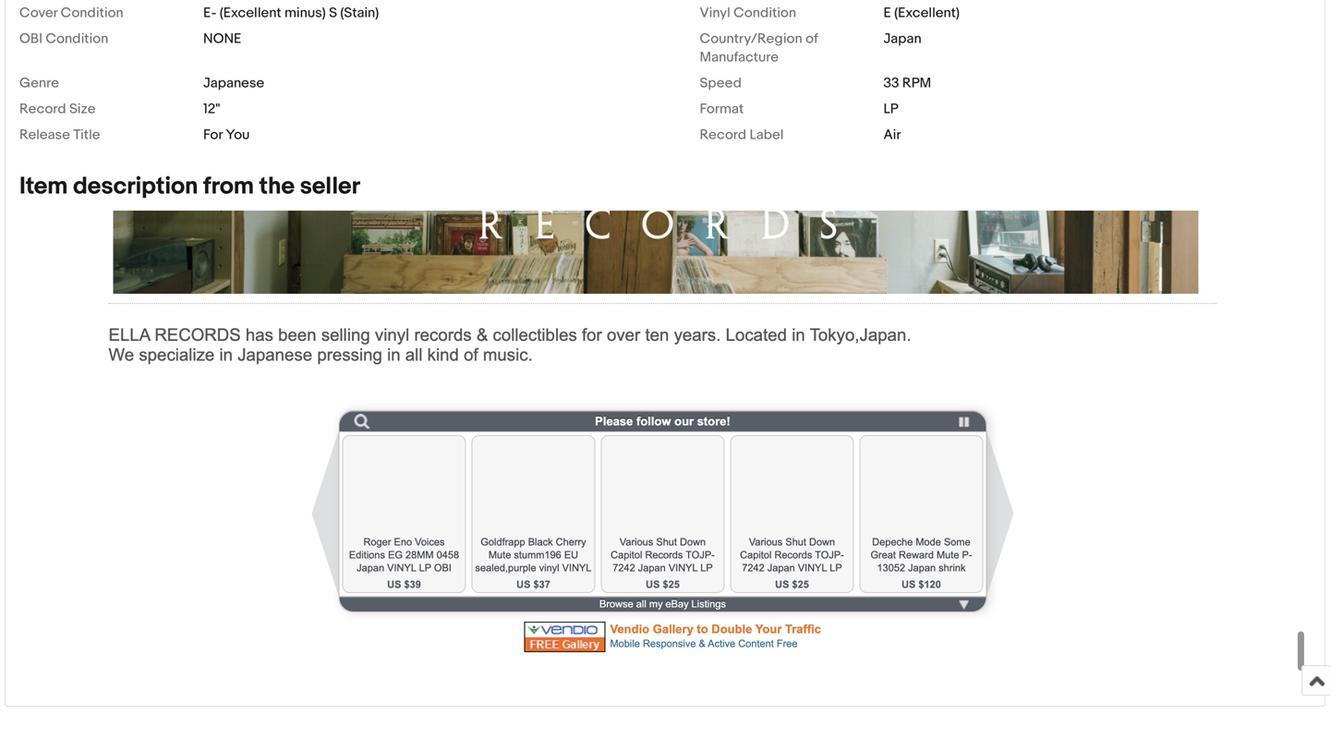Task type: locate. For each thing, give the bounding box(es) containing it.
condition up "obi condition"
[[61, 5, 123, 21]]

condition for vinyl condition
[[734, 5, 797, 21]]

1 vertical spatial record
[[700, 126, 747, 143]]

label
[[750, 126, 784, 143]]

vinyl condition
[[700, 5, 797, 21]]

record up release
[[19, 101, 66, 117]]

cover condition
[[19, 5, 123, 21]]

0 vertical spatial record
[[19, 101, 66, 117]]

condition
[[61, 5, 123, 21], [734, 5, 797, 21], [46, 30, 108, 47]]

12"
[[203, 101, 220, 117]]

genre
[[19, 75, 59, 91]]

1 horizontal spatial record
[[700, 126, 747, 143]]

(stain)
[[340, 5, 379, 21]]

seller
[[300, 172, 360, 201]]

country/region of manufacture
[[700, 30, 818, 65]]

record
[[19, 101, 66, 117], [700, 126, 747, 143]]

description
[[73, 172, 198, 201]]

item description from the seller
[[19, 172, 360, 201]]

e-
[[203, 5, 217, 21]]

size
[[69, 101, 96, 117]]

33 rpm
[[884, 75, 932, 91]]

0 horizontal spatial record
[[19, 101, 66, 117]]

of
[[806, 30, 818, 47]]

release title
[[19, 126, 100, 143]]

record down format
[[700, 126, 747, 143]]

e (excellent)
[[884, 5, 960, 21]]

record for record label
[[700, 126, 747, 143]]

air
[[884, 126, 901, 143]]

condition up country/region
[[734, 5, 797, 21]]

release
[[19, 126, 70, 143]]

the
[[259, 172, 295, 201]]

minus)
[[285, 5, 326, 21]]

condition for obi condition
[[46, 30, 108, 47]]

lp
[[884, 101, 899, 117]]

33
[[884, 75, 899, 91]]

japan
[[884, 30, 922, 47]]

none
[[203, 30, 241, 47]]

condition down cover condition
[[46, 30, 108, 47]]

vinyl
[[700, 5, 731, 21]]

speed
[[700, 75, 742, 91]]

for you
[[203, 126, 250, 143]]



Task type: vqa. For each thing, say whether or not it's contained in the screenshot.
genre
yes



Task type: describe. For each thing, give the bounding box(es) containing it.
(excellent)
[[894, 5, 960, 21]]

record for record size
[[19, 101, 66, 117]]

(excellent
[[220, 5, 281, 21]]

title
[[73, 126, 100, 143]]

obi condition
[[19, 30, 108, 47]]

record label
[[700, 126, 784, 143]]

you
[[226, 126, 250, 143]]

obi
[[19, 30, 42, 47]]

item
[[19, 172, 68, 201]]

for
[[203, 126, 223, 143]]

rpm
[[903, 75, 932, 91]]

country/region
[[700, 30, 803, 47]]

japanese
[[203, 75, 264, 91]]

condition for cover condition
[[61, 5, 123, 21]]

manufacture
[[700, 49, 779, 65]]

s
[[329, 5, 337, 21]]

e
[[884, 5, 891, 21]]

from
[[203, 172, 254, 201]]

record size
[[19, 101, 96, 117]]

cover
[[19, 5, 58, 21]]

e- (excellent minus) s (stain)
[[203, 5, 379, 21]]

format
[[700, 101, 744, 117]]



